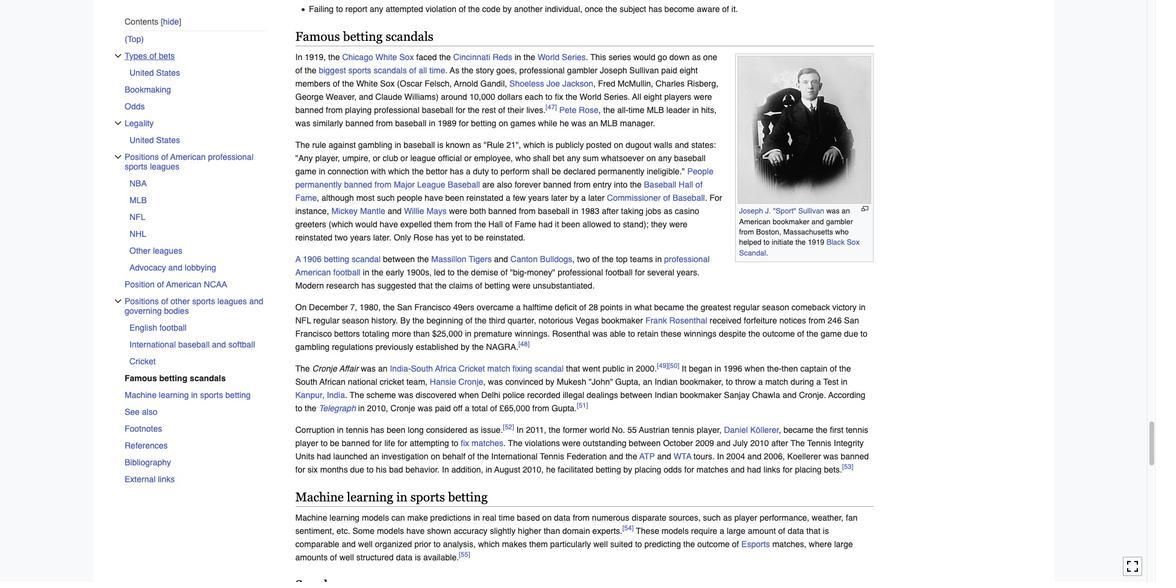 Task type: vqa. For each thing, say whether or not it's contained in the screenshot.
–
no



Task type: describe. For each thing, give the bounding box(es) containing it.
[51]
[[577, 402, 588, 410]]

is up the bet
[[547, 140, 554, 150]]

betting up predictions
[[448, 491, 488, 505]]

was inside tours. in 2004 and 2006, koellerer was banned for six months due to his bad behavior. in addition, in august 2010, he facilitated betting by placing odds for matches and had links for placing bets.
[[824, 452, 839, 462]]

1 horizontal spatial any
[[567, 154, 581, 163]]

a up chawla
[[758, 378, 763, 387]]

1 horizontal spatial well
[[358, 540, 373, 550]]

2010, inside the telegraph in 2010, cronje was paid off a total of £65,000 from gupta. [51]
[[367, 404, 388, 414]]

models up "organized"
[[377, 527, 404, 537]]

joseph inside . as the story goes, professional gambler joseph sullivan paid eight members of the white sox (oscar felsch, arnold gandil,
[[600, 66, 627, 75]]

club
[[383, 154, 398, 163]]

of left all
[[409, 66, 416, 75]]

of inside 'positions of other sports leagues and governing bodies'
[[161, 297, 168, 306]]

game inside the rule against gambling in baseball is known as "rule 21", which is publicly posted on dugout walls and states: "any player, umpire, or club or league official or employee, who shall bet any sum whatsoever on any baseball game in connection with which the bettor has a duty to perform shall be declared permanently ineligible."
[[295, 167, 316, 176]]

which inside these models require a large amount of data that is comparable and well organized prior to analysis, which makes them particularly well suited to predicting the outcome of
[[478, 540, 500, 550]]

[50]
[[668, 362, 680, 371]]

on up whatsoever
[[614, 140, 623, 150]]

world series link
[[538, 52, 586, 62]]

0 vertical spatial learning
[[159, 391, 189, 400]]

were both banned from baseball in 1983 after taking jobs as casino greeters (which would have expelled them from the hall of fame had it been allowed to stand); they were reinstated two years later. only rose has yet to be reinstated.
[[295, 207, 699, 243]]

0 vertical spatial season
[[762, 303, 789, 313]]

0 vertical spatial shall
[[533, 154, 551, 163]]

the down led
[[435, 281, 447, 291]]

charles
[[656, 79, 685, 89]]

baseball down the english football link
[[178, 340, 209, 350]]

and down 2004
[[731, 466, 745, 475]]

for left 'six'
[[295, 466, 305, 475]]

1 vertical spatial learning
[[347, 491, 393, 505]]

cronje for ,
[[458, 378, 483, 387]]

, inside hansie cronje , was convinced by mukesh "john" gupta, an indian bookmaker, to throw a match during a test in kanpur, india
[[483, 378, 486, 387]]

ncaa
[[204, 280, 227, 290]]

a up 1983
[[581, 193, 586, 203]]

lives.
[[526, 105, 546, 115]]

the inside the rule against gambling in baseball is known as "rule 21", which is publicly posted on dugout walls and states: "any player, umpire, or club or league official or employee, who shall bet any sum whatsoever on any baseball game in connection with which the bettor has a duty to perform shall be declared permanently ineligible."
[[295, 140, 310, 150]]

of inside baseball hall of fame
[[696, 180, 703, 190]]

famous betting scandals link
[[124, 370, 274, 387]]

£65,000
[[500, 404, 530, 414]]

fixing
[[513, 364, 532, 374]]

0 horizontal spatial cricket
[[129, 357, 155, 367]]

from down the declared
[[574, 180, 591, 190]]

states:
[[691, 140, 716, 150]]

a inside the rule against gambling in baseball is known as "rule 21", which is publicly posted on dugout walls and states: "any player, umpire, or club or league official or employee, who shall bet any sum whatsoever on any baseball game in connection with which the bettor has a duty to perform shall be declared permanently ineligible."
[[466, 167, 471, 176]]

from down few
[[519, 207, 536, 216]]

of left it.
[[722, 4, 729, 14]]

also for are
[[497, 180, 512, 190]]

hansie cronje , was convinced by mukesh "john" gupta, an indian bookmaker, to throw a match during a test in kanpur, india
[[295, 378, 848, 401]]

of inside . this series would go down as one of the
[[295, 66, 302, 75]]

fullscreen image
[[1127, 562, 1139, 574]]

1919
[[808, 238, 825, 247]]

baseball hall of fame
[[295, 180, 703, 203]]

it
[[682, 364, 687, 374]]

, for although
[[317, 193, 319, 203]]

of left the top
[[593, 255, 600, 264]]

0 vertical spatial been
[[445, 193, 464, 203]]

the up "shoeless"
[[524, 52, 535, 62]]

1 horizontal spatial rosenthal
[[669, 316, 707, 326]]

positions of american professional sports leagues
[[124, 152, 253, 171]]

the down forfeiture
[[749, 329, 760, 339]]

rosenthal inside received forfeiture notices from 246 san francisco bettors totaling more than $25,000 in premature winnings. rosenthal was able to retain these winnings despite the outcome of the game due to gambling regulations previously established by the nagra.
[[552, 329, 590, 339]]

of left bets
[[149, 51, 156, 61]]

data for these
[[788, 527, 804, 537]]

2 placing from the left
[[795, 466, 822, 475]]

gambler inside was an american bookmaker and gambler from boston, massachusetts who helped to initiate the 1919
[[826, 217, 853, 226]]

the down massillon tigers link
[[457, 268, 469, 278]]

the inside ', the all-time mlb leader in hits, was similarly banned from baseball in 1989 for betting on games while he was an mlb manager.'
[[603, 105, 615, 115]]

affair
[[339, 364, 359, 374]]

betting up machine learning in sports betting link
[[159, 374, 187, 383]]

has inside 'corruption in tennis has been long considered as issue. [52] in 2011, the former world no. 55 austrian tennis player, daniel köllerer'
[[371, 426, 384, 435]]

has inside in the early 1900s, led to the demise of "big-money" professional football for several years. modern research has suggested that the claims of betting were unsubstantiated.
[[361, 281, 375, 291]]

0 vertical spatial machine learning in sports betting
[[124, 391, 250, 400]]

and left softball
[[212, 340, 226, 350]]

an inside ', the all-time mlb leader in hits, was similarly banned from baseball in 1989 for betting on games while he was an mlb manager.'
[[589, 119, 598, 128]]

and up odds
[[657, 452, 671, 462]]

28
[[589, 303, 598, 313]]

mickey
[[331, 207, 358, 216]]

years inside were both banned from baseball in 1983 after taking jobs as casino greeters (which would have expelled them from the hall of fame had it been allowed to stand); they were reinstated two years later. only rose has yet to be reinstated.
[[350, 233, 371, 243]]

in inside the telegraph in 2010, cronje was paid off a total of £65,000 from gupta. [51]
[[358, 404, 365, 414]]

the up koellerer
[[791, 439, 805, 449]]

0 horizontal spatial regular
[[313, 316, 340, 326]]

match inside the cronje affair was an india-south africa cricket match fixing scandal that went public in 2000. [49] [50]
[[487, 364, 510, 374]]

and up in the early 1900s, led to the demise of "big-money" professional football for several years. modern research has suggested that the claims of betting were unsubstantiated.
[[494, 255, 508, 264]]

player inside machine learning models can make predictions in real time based on data from numerous disparate sources, such as player performance, weather, fan sentiment, etc. some models have shown accuracy slightly higher than domain experts.
[[734, 514, 757, 523]]

contents hide
[[124, 17, 179, 26]]

0 horizontal spatial famous betting scandals
[[124, 374, 226, 383]]

[48] link
[[518, 340, 530, 349]]

. for . this series would go down as one of the
[[586, 52, 588, 62]]

as inside were both banned from baseball in 1983 after taking jobs as casino greeters (which would have expelled them from the hall of fame had it been allowed to stand); they were reinstated two years later. only rose has yet to be reinstated.
[[664, 207, 673, 216]]

. down boston,
[[766, 248, 768, 257]]

willie
[[404, 207, 424, 216]]

became inside the , became the first tennis player to be banned for life for attempting to
[[784, 426, 814, 435]]

in left 2004
[[717, 452, 724, 462]]

1 vertical spatial leagues
[[153, 246, 182, 256]]

banned inside the , became the first tennis player to be banned for life for attempting to
[[342, 439, 370, 449]]

who inside the rule against gambling in baseball is known as "rule 21", which is publicly posted on dugout walls and states: "any player, umpire, or club or league official or employee, who shall bet any sum whatsoever on any baseball game in connection with which the bettor has a duty to perform shall be declared permanently ineligible."
[[515, 154, 531, 163]]

were down casino
[[669, 220, 688, 229]]

shown
[[427, 527, 451, 537]]

2000.
[[636, 364, 657, 374]]

and inside 'positions of other sports leagues and governing bodies'
[[249, 297, 263, 306]]

the up 1900s,
[[417, 255, 429, 264]]

leagues inside 'positions of other sports leagues and governing bodies'
[[217, 297, 247, 306]]

models up some
[[362, 514, 389, 523]]

by right code
[[503, 4, 512, 14]]

0 horizontal spatial time
[[429, 66, 445, 75]]

chicago white sox link
[[342, 52, 414, 62]]

of right violation
[[459, 4, 466, 14]]

were inside the , fred mcmullin, charles risberg, george weaver, and claude williams) around 10,000 dollars each to fix the world series. all eight players were banned from playing professional baseball for the rest of their lives.
[[694, 92, 712, 102]]

bookmaker inside was an american bookmaker and gambler from boston, massachusetts who helped to initiate the 1919
[[773, 217, 810, 226]]

years.
[[677, 268, 700, 278]]

the up biggest at the top of page
[[328, 52, 340, 62]]

the left third
[[475, 316, 487, 326]]

learning inside machine learning models can make predictions in real time based on data from numerous disparate sources, such as player performance, weather, fan sentiment, etc. some models have shown accuracy slightly higher than domain experts.
[[330, 514, 360, 523]]

and inside was an american bookmaker and gambler from boston, massachusetts who helped to initiate the 1919
[[812, 217, 824, 226]]

1 vertical spatial machine
[[295, 491, 344, 505]]

gambler inside . as the story goes, professional gambler joseph sullivan paid eight members of the white sox (oscar felsch, arnold gandil,
[[567, 66, 598, 75]]

(which
[[329, 220, 353, 229]]

246
[[828, 316, 842, 326]]

x small image for legality
[[114, 120, 121, 127]]

had inside . the violations were outstanding between october 2009 and july 2010 after the tennis integrity units had launched an investigation on behalf of the international tennis federation and the
[[317, 452, 331, 462]]

1 vertical spatial scandals
[[374, 66, 407, 75]]

black
[[827, 238, 845, 247]]

in inside it began in 1996 when the-then captain of the south african national cricket team,
[[715, 364, 721, 374]]

it began in 1996 when the-then captain of the south african national cricket team,
[[295, 364, 851, 387]]

after inside . the violations were outstanding between october 2009 and july 2010 after the tennis integrity units had launched an investigation on behalf of the international tennis federation and the
[[771, 439, 788, 449]]

0 horizontal spatial famous
[[124, 374, 157, 383]]

1 horizontal spatial two
[[577, 255, 590, 264]]

to inside hansie cronje , was convinced by mukesh "john" gupta, an indian bookmaker, to throw a match during a test in kanpur, india
[[726, 378, 733, 387]]

2 horizontal spatial any
[[658, 154, 672, 163]]

are also forever banned from entry into the
[[480, 180, 644, 190]]

for inside the , fred mcmullin, charles risberg, george weaver, and claude williams) around 10,000 dollars each to fix the world series. all eight players were banned from playing professional baseball for the rest of their lives.
[[456, 105, 466, 115]]

the up weaver,
[[342, 79, 354, 89]]

of down the 'performance,'
[[778, 527, 785, 537]]

football inside "professional american football"
[[333, 268, 361, 278]]

for
[[710, 193, 722, 203]]

baseball up casino
[[673, 193, 705, 203]]

failing
[[309, 4, 334, 14]]

goes,
[[496, 66, 517, 75]]

between inside . the violations were outstanding between october 2009 and july 2010 after the tennis integrity units had launched an investigation on behalf of the international tennis federation and the
[[629, 439, 661, 449]]

although
[[322, 193, 354, 203]]

0 horizontal spatial mlb
[[129, 196, 147, 205]]

and left july
[[717, 439, 731, 449]]

other
[[129, 246, 150, 256]]

in inside 'corruption in tennis has been long considered as issue. [52] in 2011, the former world no. 55 austrian tennis player, daniel köllerer'
[[337, 426, 344, 435]]

0 horizontal spatial scandal
[[352, 255, 381, 264]]

(top) link
[[124, 31, 265, 47]]

to inside in the early 1900s, led to the demise of "big-money" professional football for several years. modern research has suggested that the claims of betting were unsubstantiated.
[[448, 268, 455, 278]]

the left atp
[[626, 452, 637, 462]]

of down ineligible." at the top of page
[[663, 193, 670, 203]]

facilitated
[[558, 466, 593, 475]]

and down 2010
[[748, 452, 762, 462]]

massillon
[[431, 255, 466, 264]]

several
[[647, 268, 674, 278]]

the up as
[[439, 52, 451, 62]]

was down pete rose link
[[571, 119, 586, 128]]

of left esports
[[732, 540, 739, 550]]

corruption
[[295, 426, 335, 435]]

for inside in the early 1900s, led to the demise of "big-money" professional football for several years. modern research has suggested that the claims of betting were unsubstantiated.
[[635, 268, 645, 278]]

become
[[665, 4, 695, 14]]

public
[[603, 364, 625, 374]]

0 horizontal spatial world
[[538, 52, 560, 62]]

were inside . the violations were outstanding between october 2009 and july 2010 after the tennis integrity units had launched an investigation on behalf of the international tennis federation and the
[[562, 439, 581, 449]]

bulldogs
[[540, 255, 572, 264]]

betting up chicago
[[343, 30, 383, 44]]

matches inside tours. in 2004 and 2006, koellerer was banned for six months due to his bad behavior. in addition, in august 2010, he facilitated betting by placing odds for matches and had links for placing bets.
[[697, 466, 728, 475]]

from inside received forfeiture notices from 246 san francisco bettors totaling more than $25,000 in premature winnings. rosenthal was able to retain these winnings despite the outcome of the game due to gambling regulations previously established by the nagra.
[[809, 316, 825, 326]]

[52] link
[[503, 424, 514, 432]]

individual,
[[545, 4, 583, 14]]

[54]
[[622, 525, 634, 533]]

united states for legality
[[129, 135, 180, 145]]

1 vertical spatial sullivan
[[798, 207, 824, 216]]

joseph j. "sport" sullivan link
[[739, 207, 824, 216]]

were left the both
[[449, 207, 467, 216]]

large inside matches, where large amounts of well structured data is available.
[[834, 540, 853, 550]]

0 vertical spatial sox
[[399, 52, 414, 62]]

fix inside the , fred mcmullin, charles risberg, george weaver, and claude williams) around 10,000 dollars each to fix the world series. all eight players were banned from playing professional baseball for the rest of their lives.
[[555, 92, 563, 102]]

hide button
[[160, 17, 181, 26]]

0 horizontal spatial which
[[388, 167, 410, 176]]

where
[[809, 540, 832, 550]]

sports down famous betting scandals link
[[200, 391, 223, 400]]

bets.
[[824, 466, 842, 475]]

have inside machine learning models can make predictions in real time based on data from numerous disparate sources, such as player performance, weather, fan sentiment, etc. some models have shown accuracy slightly higher than domain experts.
[[406, 527, 425, 537]]

for down wta
[[684, 466, 694, 475]]

0 horizontal spatial fix
[[461, 439, 469, 449]]

1 tennis from the left
[[346, 426, 368, 435]]

1 vertical spatial joseph
[[739, 207, 763, 216]]

in left connection
[[319, 167, 325, 176]]

has inside were both banned from baseball in 1983 after taking jobs as casino greeters (which would have expelled them from the hall of fame had it been allowed to stand); they were reinstated two years later. only rose has yet to be reinstated.
[[435, 233, 449, 243]]

1 vertical spatial mlb
[[600, 119, 618, 128]]

3 or from the left
[[464, 154, 472, 163]]

has right subject
[[649, 4, 662, 14]]

was inside the telegraph in 2010, cronje was paid off a total of £65,000 from gupta. [51]
[[418, 404, 433, 414]]

the left rest
[[468, 105, 480, 115]]

1 later from the left
[[551, 193, 568, 203]]

0 vertical spatial famous betting scandals
[[295, 30, 433, 44]]

professional inside "positions of american professional sports leagues"
[[208, 152, 253, 162]]

amounts
[[295, 553, 328, 563]]

recorded
[[527, 391, 561, 401]]

, up unsubstantiated.
[[572, 255, 575, 264]]

0 vertical spatial tennis
[[807, 439, 832, 449]]

0 vertical spatial such
[[377, 193, 395, 203]]

positions for positions of american professional sports leagues
[[124, 152, 159, 162]]

positions of other sports leagues and governing bodies link
[[124, 293, 265, 320]]

and down 'outstanding'
[[609, 452, 623, 462]]

american for professional
[[170, 152, 205, 162]]

0 vertical spatial nfl
[[129, 212, 145, 222]]

in left hits,
[[692, 105, 699, 115]]

the left the top
[[602, 255, 614, 264]]

bettors
[[334, 329, 360, 339]]

in right reds
[[515, 52, 521, 62]]

for down 2006,
[[783, 466, 793, 475]]

in down behalf
[[442, 466, 449, 475]]

. for . for instance,
[[705, 193, 707, 203]]

it
[[555, 220, 559, 229]]

unsubstantiated.
[[533, 281, 595, 291]]

world inside the , fred mcmullin, charles risberg, george weaver, and claude williams) around 10,000 dollars each to fix the world series. all eight players were banned from playing professional baseball for the rest of their lives.
[[580, 92, 602, 102]]

as inside 'corruption in tennis has been long considered as issue. [52] in 2011, the former world no. 55 austrian tennis player, daniel köllerer'
[[470, 426, 479, 435]]

was left similarly
[[295, 119, 310, 128]]

cricket link
[[129, 353, 265, 370]]

according
[[828, 391, 866, 401]]

the down the premature
[[472, 343, 484, 352]]

states for legality
[[156, 135, 180, 145]]

claims
[[449, 281, 473, 291]]

professional inside in the early 1900s, led to the demise of "big-money" professional football for several years. modern research has suggested that the claims of betting were unsubstantiated.
[[558, 268, 603, 278]]

became inside on december 7, 1980, the san francisco 49ers overcame a halftime deficit of 28 points in what became the greatest regular season comeback victory in nfl regular season history. by the beginning of the third quarter, notorious vegas bookmaker
[[654, 303, 684, 313]]

professional inside . as the story goes, professional gambler joseph sullivan paid eight members of the white sox (oscar felsch, arnold gandil,
[[519, 66, 565, 75]]

the down [52]
[[508, 439, 523, 449]]

in up club
[[395, 140, 401, 150]]

sports inside "positions of american professional sports leagues"
[[124, 162, 147, 171]]

was inside . the scheme was discovered when delhi police recorded illegal dealings between indian bookmaker sanjay chawla and cronje. according to the
[[398, 391, 413, 401]]

the inside these models require a large amount of data that is comparable and well organized prior to analysis, which makes them particularly well suited to predicting the outcome of
[[683, 540, 695, 550]]

in left 1919,
[[295, 52, 302, 62]]

was an american bookmaker and gambler from boston, massachusetts who helped to initiate the 1919
[[739, 207, 853, 247]]

kanpur, india link
[[295, 391, 345, 401]]

indian inside . the scheme was discovered when delhi police recorded illegal dealings between indian bookmaker sanjay chawla and cronje. according to the
[[655, 391, 678, 401]]

in right the victory
[[859, 303, 866, 313]]

banned down the declared
[[543, 180, 571, 190]]

bibliography link
[[124, 455, 265, 471]]

55
[[628, 426, 637, 435]]

casino
[[675, 207, 699, 216]]

than inside machine learning models can make predictions in real time based on data from numerous disparate sources, such as player performance, weather, fan sentiment, etc. some models have shown accuracy slightly higher than domain experts.
[[544, 527, 560, 537]]

1 horizontal spatial regular
[[734, 303, 760, 313]]

x small image for types of bets
[[114, 52, 121, 59]]

report
[[345, 4, 367, 14]]

two inside were both banned from baseball in 1983 after taking jobs as casino greeters (which would have expelled them from the hall of fame had it been allowed to stand); they were reinstated two years later. only rose has yet to be reinstated.
[[335, 233, 348, 243]]

data for matches,
[[396, 553, 413, 563]]

the left code
[[468, 4, 480, 14]]

sports down chicago
[[348, 66, 371, 75]]

1 vertical spatial shall
[[532, 167, 549, 176]]

few
[[513, 193, 526, 203]]

in up can
[[396, 491, 408, 505]]

in inside in the early 1900s, led to the demise of "big-money" professional football for several years. modern research has suggested that the claims of betting were unsubstantiated.
[[363, 268, 369, 278]]

known
[[446, 140, 470, 150]]

the inside . the scheme was discovered when delhi police recorded illegal dealings between indian bookmaker sanjay chawla and cronje. according to the
[[350, 391, 364, 401]]

betting right 1906
[[324, 255, 349, 264]]

banned inside ', the all-time mlb leader in hits, was similarly banned from baseball in 1989 for betting on games while he was an mlb manager.'
[[346, 119, 374, 128]]

teams
[[630, 255, 653, 264]]

and left willie
[[388, 207, 402, 216]]

winnings.
[[515, 329, 550, 339]]

bibliography
[[124, 458, 171, 468]]

. for . as the story goes, professional gambler joseph sullivan paid eight members of the white sox (oscar felsch, arnold gandil,
[[445, 66, 448, 75]]

in inside received forfeiture notices from 246 san francisco bettors totaling more than $25,000 in premature winnings. rosenthal was able to retain these winnings despite the outcome of the game due to gambling regulations previously established by the nagra.
[[465, 329, 472, 339]]

0 vertical spatial white
[[376, 52, 397, 62]]

gambling inside the rule against gambling in baseball is known as "rule 21", which is publicly posted on dugout walls and states: "any player, umpire, or club or league official or employee, who shall bet any sum whatsoever on any baseball game in connection with which the bettor has a duty to perform shall be declared permanently ineligible."
[[358, 140, 392, 150]]

hall inside baseball hall of fame
[[679, 180, 693, 190]]

, for the
[[599, 105, 601, 115]]

when inside it began in 1996 when the-then captain of the south african national cricket team,
[[745, 364, 765, 374]]

0 horizontal spatial football
[[159, 323, 186, 333]]

is up the official
[[437, 140, 443, 150]]

test
[[823, 378, 839, 387]]

in up the 'see also' link
[[191, 391, 197, 400]]

both
[[470, 207, 486, 216]]

series.
[[604, 92, 630, 102]]

people permanently banned from major league baseball
[[295, 167, 714, 190]]

in left what
[[625, 303, 632, 313]]

of left "big-
[[501, 268, 508, 278]]

massachusetts
[[784, 228, 833, 237]]

and up position of american ncaa
[[168, 263, 182, 273]]

violation
[[426, 4, 456, 14]]

the cronje affair was an india-south africa cricket match fixing scandal that went public in 2000. [49] [50]
[[295, 362, 680, 374]]

1 vertical spatial machine learning in sports betting
[[295, 491, 488, 505]]

positions for positions of other sports leagues and governing bodies
[[124, 297, 159, 306]]

1 horizontal spatial famous
[[295, 30, 340, 44]]

of right the position
[[157, 280, 164, 290]]

baseball up league
[[404, 140, 435, 150]]

baseball inside were both banned from baseball in 1983 after taking jobs as casino greeters (which would have expelled them from the hall of fame had it been allowed to stand); they were reinstated two years later. only rose has yet to be reinstated.
[[538, 207, 570, 216]]

x small image for positions of other sports leagues and governing bodies
[[114, 298, 121, 305]]

0 vertical spatial scandals
[[386, 30, 433, 44]]

entry
[[593, 180, 612, 190]]

the up [47] pete rose
[[566, 92, 577, 102]]

an inside hansie cronje , was convinced by mukesh "john" gupta, an indian bookmaker, to throw a match during a test in kanpur, india
[[643, 378, 652, 387]]

baseball up people
[[674, 154, 706, 163]]

a left test
[[816, 378, 821, 387]]

0 horizontal spatial any
[[370, 4, 383, 14]]

in the early 1900s, led to the demise of "big-money" professional football for several years. modern research has suggested that the claims of betting were unsubstantiated.
[[295, 268, 700, 291]]

outstanding
[[583, 439, 627, 449]]

the up frank rosenthal
[[687, 303, 698, 313]]

greatest
[[701, 303, 731, 313]]

a left few
[[506, 193, 511, 203]]

of down demise on the left top of the page
[[475, 281, 482, 291]]

boston,
[[756, 228, 781, 237]]

on down walls
[[647, 154, 656, 163]]

0 vertical spatial matches
[[472, 439, 503, 449]]

attempted
[[386, 4, 423, 14]]

by inside tours. in 2004 and 2006, koellerer was banned for six months due to his bad behavior. in addition, in august 2010, he facilitated betting by placing odds for matches and had links for placing bets.
[[623, 466, 632, 475]]

from inside the , fred mcmullin, charles risberg, george weaver, and claude williams) around 10,000 dollars each to fix the world series. all eight players were banned from playing professional baseball for the rest of their lives.
[[326, 105, 343, 115]]

betting inside in the early 1900s, led to the demise of "big-money" professional football for several years. modern research has suggested that the claims of betting were unsubstantiated.
[[485, 281, 510, 291]]

sullivan inside . as the story goes, professional gambler joseph sullivan paid eight members of the white sox (oscar felsch, arnold gandil,
[[630, 66, 659, 75]]

positions of other sports leagues and governing bodies
[[124, 297, 263, 316]]

from up yet
[[455, 220, 472, 229]]

large inside these models require a large amount of data that is comparable and well organized prior to analysis, which makes them particularly well suited to predicting the outcome of
[[727, 527, 746, 537]]

0 vertical spatial years
[[528, 193, 549, 203]]

for right life
[[398, 439, 407, 449]]

commissioner
[[607, 193, 661, 203]]

particularly
[[550, 540, 591, 550]]

predicting
[[644, 540, 681, 550]]

due inside tours. in 2004 and 2006, koellerer was banned for six months due to his bad behavior. in addition, in august 2010, he facilitated betting by placing odds for matches and had links for placing bets.
[[350, 466, 364, 475]]

that inside in the early 1900s, led to the demise of "big-money" professional football for several years. modern research has suggested that the claims of betting were unsubstantiated.
[[419, 281, 433, 291]]

external links link
[[124, 471, 265, 488]]

in inside machine learning models can make predictions in real time based on data from numerous disparate sources, such as player performance, weather, fan sentiment, etc. some models have shown accuracy slightly higher than domain experts.
[[473, 514, 480, 523]]

the right as
[[462, 66, 473, 75]]

by down are also forever banned from entry into the
[[570, 193, 579, 203]]

0 vertical spatial mlb
[[647, 105, 664, 115]]

and inside . the scheme was discovered when delhi police recorded illegal dealings between indian bookmaker sanjay chawla and cronje. according to the
[[783, 391, 797, 401]]

the up history.
[[383, 303, 395, 313]]

[52]
[[503, 424, 514, 432]]

0 horizontal spatial links
[[158, 475, 175, 485]]



Task type: locate. For each thing, give the bounding box(es) containing it.
0 horizontal spatial matches
[[472, 439, 503, 449]]

game down 246
[[821, 329, 842, 339]]

the inside the cronje affair was an india-south africa cricket match fixing scandal that went public in 2000. [49] [50]
[[295, 364, 310, 374]]

and right walls
[[675, 140, 689, 150]]

player up the units
[[295, 439, 318, 449]]

them inside were both banned from baseball in 1983 after taking jobs as casino greeters (which would have expelled them from the hall of fame had it been allowed to stand); they were reinstated two years later. only rose has yet to be reinstated.
[[434, 220, 453, 229]]

2010, right the august
[[523, 466, 544, 475]]

betting down famous betting scandals link
[[225, 391, 250, 400]]

0 vertical spatial between
[[383, 255, 415, 264]]

than inside received forfeiture notices from 246 san francisco bettors totaling more than $25,000 in premature winnings. rosenthal was able to retain these winnings despite the outcome of the game due to gambling regulations previously established by the nagra.
[[413, 329, 430, 339]]

walls
[[654, 140, 673, 150]]

winnings
[[684, 329, 717, 339]]

due down launched
[[350, 466, 364, 475]]

1 horizontal spatial sox
[[399, 52, 414, 62]]

chawla
[[752, 391, 780, 401]]

after inside were both banned from baseball in 1983 after taking jobs as casino greeters (which would have expelled them from the hall of fame had it been allowed to stand); they were reinstated two years later. only rose has yet to be reinstated.
[[602, 207, 619, 216]]

1 horizontal spatial cronje
[[391, 404, 415, 414]]

of inside . the violations were outstanding between october 2009 and july 2010 after the tennis integrity units had launched an investigation on behalf of the international tennis federation and the
[[468, 452, 475, 462]]

1 vertical spatial would
[[355, 220, 377, 229]]

banned down george
[[295, 105, 324, 115]]

nba link
[[129, 175, 265, 192]]

former
[[563, 426, 587, 435]]

links down 2006,
[[764, 466, 780, 475]]

was inside was an american bookmaker and gambler from boston, massachusetts who helped to initiate the 1919
[[826, 207, 840, 216]]

0 horizontal spatial be
[[330, 439, 339, 449]]

0 horizontal spatial eight
[[644, 92, 662, 102]]

he down pete
[[560, 119, 569, 128]]

united for types of bets
[[129, 68, 154, 78]]

links
[[764, 466, 780, 475], [158, 475, 175, 485]]

0 horizontal spatial reinstated
[[295, 233, 332, 243]]

1 vertical spatial have
[[380, 220, 398, 229]]

american for bookmaker
[[739, 217, 771, 226]]

frank rosenthal
[[646, 316, 707, 326]]

1 vertical spatial matches
[[697, 466, 728, 475]]

a up quarter,
[[516, 303, 521, 313]]

that
[[419, 281, 433, 291], [566, 364, 580, 374], [807, 527, 821, 537]]

0 horizontal spatial paid
[[435, 404, 451, 414]]

had inside were both banned from baseball in 1983 after taking jobs as casino greeters (which would have expelled them from the hall of fame had it been allowed to stand); they were reinstated two years later. only rose has yet to be reinstated.
[[539, 220, 553, 229]]

0 horizontal spatial gambler
[[567, 66, 598, 75]]

banned up the most
[[344, 180, 372, 190]]

united states link for legality
[[129, 132, 265, 149]]

2 horizontal spatial football
[[606, 268, 633, 278]]

2 vertical spatial be
[[330, 439, 339, 449]]

of inside matches, where large amounts of well structured data is available.
[[330, 553, 337, 563]]

2 states from the top
[[156, 135, 180, 145]]

2 united states from the top
[[129, 135, 180, 145]]

0 vertical spatial san
[[397, 303, 412, 313]]

was
[[295, 119, 310, 128], [571, 119, 586, 128], [826, 207, 840, 216], [593, 329, 608, 339], [361, 364, 376, 374], [488, 378, 503, 387], [398, 391, 413, 401], [418, 404, 433, 414], [824, 452, 839, 462]]

as inside . this series would go down as one of the
[[692, 52, 701, 62]]

baseball inside people permanently banned from major league baseball
[[448, 180, 480, 190]]

3 x small image from the top
[[114, 153, 121, 161]]

0 horizontal spatial large
[[727, 527, 746, 537]]

. inside . this series would go down as one of the
[[586, 52, 588, 62]]

had left it
[[539, 220, 553, 229]]

2 horizontal spatial well
[[593, 540, 608, 550]]

frank rosenthal link
[[646, 316, 707, 326]]

able
[[610, 329, 626, 339]]

3 tennis from the left
[[846, 426, 868, 435]]

of down 49ers
[[466, 316, 473, 326]]

had up months
[[317, 452, 331, 462]]

from inside ', the all-time mlb leader in hits, was similarly banned from baseball in 1989 for betting on games while he was an mlb manager.'
[[376, 119, 393, 128]]

of inside were both banned from baseball in 1983 after taking jobs as casino greeters (which would have expelled them from the hall of fame had it been allowed to stand); they were reinstated two years later. only rose has yet to be reinstated.
[[505, 220, 512, 229]]

1 placing from the left
[[635, 466, 661, 475]]

by inside hansie cronje , was convinced by mukesh "john" gupta, an indian bookmaker, to throw a match during a test in kanpur, india
[[546, 378, 555, 387]]

cronje
[[312, 364, 337, 374], [458, 378, 483, 387], [391, 404, 415, 414]]

2 vertical spatial bookmaker
[[680, 391, 722, 401]]

0 vertical spatial he
[[560, 119, 569, 128]]

1 united states link from the top
[[129, 64, 265, 81]]

to inside the , fred mcmullin, charles risberg, george weaver, and claude williams) around 10,000 dollars each to fix the world series. all eight players were banned from playing professional baseball for the rest of their lives.
[[545, 92, 553, 102]]

1 united states from the top
[[129, 68, 180, 78]]

0 vertical spatial have
[[425, 193, 443, 203]]

in inside 'corruption in tennis has been long considered as issue. [52] in 2011, the former world no. 55 austrian tennis player, daniel köllerer'
[[517, 426, 524, 435]]

matches down issue.
[[472, 439, 503, 449]]

4 x small image from the top
[[114, 298, 121, 305]]

declared
[[563, 167, 596, 176]]

0 vertical spatial eight
[[680, 66, 698, 75]]

1 horizontal spatial francisco
[[414, 303, 451, 313]]

sullivan up massachusetts
[[798, 207, 824, 216]]

performance,
[[760, 514, 809, 523]]

permanently inside the rule against gambling in baseball is known as "rule 21", which is publicly posted on dugout walls and states: "any player, umpire, or club or league official or employee, who shall bet any sum whatsoever on any baseball game in connection with which the bettor has a duty to perform shall be declared permanently ineligible."
[[598, 167, 645, 176]]

in up several
[[655, 255, 662, 264]]

1 vertical spatial francisco
[[295, 329, 332, 339]]

0 vertical spatial large
[[727, 527, 746, 537]]

1 horizontal spatial gambler
[[826, 217, 853, 226]]

francisco for gambling
[[295, 329, 332, 339]]

2 horizontal spatial cronje
[[458, 378, 483, 387]]

external links
[[124, 475, 175, 485]]

1 vertical spatial united
[[129, 135, 154, 145]]

time inside ', the all-time mlb leader in hits, was similarly banned from baseball in 1989 for betting on games while he was an mlb manager.'
[[629, 105, 645, 115]]

$25,000
[[432, 329, 463, 339]]

. inside . for instance,
[[705, 193, 707, 203]]

had inside tours. in 2004 and 2006, koellerer was banned for six months due to his bad behavior. in addition, in august 2010, he facilitated betting by placing odds for matches and had links for placing bets.
[[747, 466, 761, 475]]

1 horizontal spatial famous betting scandals
[[295, 30, 433, 44]]

positions of american professional sports leagues link
[[124, 149, 265, 175]]

such up mickey mantle and willie mays
[[377, 193, 395, 203]]

1 horizontal spatial sullivan
[[798, 207, 824, 216]]

1 horizontal spatial that
[[566, 364, 580, 374]]

1 vertical spatial which
[[388, 167, 410, 176]]

would inside . this series would go down as one of the
[[633, 52, 655, 62]]

became
[[654, 303, 684, 313], [784, 426, 814, 435]]

leader
[[667, 105, 690, 115]]

from inside was an american bookmaker and gambler from boston, massachusetts who helped to initiate the 1919
[[739, 228, 754, 237]]

. left for
[[705, 193, 707, 203]]

nhl link
[[129, 226, 265, 243]]

he inside tours. in 2004 and 2006, koellerer was banned for six months due to his bad behavior. in addition, in august 2010, he facilitated betting by placing odds for matches and had links for placing bets.
[[546, 466, 556, 475]]

x small image for positions of american professional sports leagues
[[114, 153, 121, 161]]

football up 'research'
[[333, 268, 361, 278]]

bookmaker inside on december 7, 1980, the san francisco 49ers overcame a halftime deficit of 28 points in what became the greatest regular season comeback victory in nfl regular season history. by the beginning of the third quarter, notorious vegas bookmaker
[[601, 316, 643, 326]]

1 horizontal spatial rose
[[579, 105, 599, 115]]

american inside "positions of american professional sports leagues"
[[170, 152, 205, 162]]

during
[[791, 378, 814, 387]]

. for . the scheme was discovered when delhi police recorded illegal dealings between indian bookmaker sanjay chawla and cronje. according to the
[[345, 391, 347, 401]]

have
[[425, 193, 443, 203], [380, 220, 398, 229], [406, 527, 425, 537]]

0 vertical spatial when
[[745, 364, 765, 374]]

machine learning in sports betting up can
[[295, 491, 488, 505]]

0 vertical spatial gambler
[[567, 66, 598, 75]]

is inside these models require a large amount of data that is comparable and well organized prior to analysis, which makes them particularly well suited to predicting the outcome of
[[823, 527, 829, 537]]

machine inside machine learning in sports betting link
[[124, 391, 156, 400]]

francisco inside on december 7, 1980, the san francisco 49ers overcame a halftime deficit of 28 points in what became the greatest regular season comeback victory in nfl regular season history. by the beginning of the third quarter, notorious vegas bookmaker
[[414, 303, 451, 313]]

0 horizontal spatial game
[[295, 167, 316, 176]]

1 vertical spatial tennis
[[540, 452, 564, 462]]

in up gupta,
[[627, 364, 634, 374]]

1 vertical spatial season
[[342, 316, 369, 326]]

legality link
[[124, 115, 265, 132]]

1 horizontal spatial gambling
[[358, 140, 392, 150]]

a left duty
[[466, 167, 471, 176]]

united for legality
[[129, 135, 154, 145]]

also right see on the left
[[142, 408, 157, 417]]

0 vertical spatial cronje
[[312, 364, 337, 374]]

0 vertical spatial that
[[419, 281, 433, 291]]

cricket
[[129, 357, 155, 367], [459, 364, 485, 374]]

0 vertical spatial machine
[[124, 391, 156, 400]]

cronje.
[[799, 391, 826, 401]]

a right off
[[465, 404, 470, 414]]

cronje inside hansie cronje , was convinced by mukesh "john" gupta, an indian bookmaker, to throw a match during a test in kanpur, india
[[458, 378, 483, 387]]

mlb down the nba
[[129, 196, 147, 205]]

as inside machine learning models can make predictions in real time based on data from numerous disparate sources, such as player performance, weather, fan sentiment, etc. some models have shown accuracy slightly higher than domain experts.
[[723, 514, 732, 523]]

1 horizontal spatial links
[[764, 466, 780, 475]]

the down 'comeback'
[[807, 329, 818, 339]]

1 vertical spatial time
[[629, 105, 645, 115]]

models inside these models require a large amount of data that is comparable and well organized prior to analysis, which makes them particularly well suited to predicting the outcome of
[[662, 527, 689, 537]]

them inside these models require a large amount of data that is comparable and well organized prior to analysis, which makes them particularly well suited to predicting the outcome of
[[529, 540, 548, 550]]

0 vertical spatial reinstated
[[466, 193, 503, 203]]

and inside these models require a large amount of data that is comparable and well organized prior to analysis, which makes them particularly well suited to predicting the outcome of
[[342, 540, 356, 550]]

references
[[124, 441, 167, 451]]

a inside on december 7, 1980, the san francisco 49ers overcame a halftime deficit of 28 points in what became the greatest regular season comeback victory in nfl regular season history. by the beginning of the third quarter, notorious vegas bookmaker
[[516, 303, 521, 313]]

1 vertical spatial match
[[765, 378, 788, 387]]

1 united from the top
[[129, 68, 154, 78]]

of left the 28
[[579, 303, 586, 313]]

san inside received forfeiture notices from 246 san francisco bettors totaling more than $25,000 in premature winnings. rosenthal was able to retain these winnings despite the outcome of the game due to gambling regulations previously established by the nagra.
[[844, 316, 859, 326]]

of down biggest at the top of page
[[333, 79, 340, 89]]

. inside . the violations were outstanding between october 2009 and july 2010 after the tennis integrity units had launched an investigation on behalf of the international tennis federation and the
[[503, 439, 506, 449]]

types
[[124, 51, 147, 61]]

2 horizontal spatial which
[[524, 140, 545, 150]]

of inside the telegraph in 2010, cronje was paid off a total of £65,000 from gupta. [51]
[[490, 404, 497, 414]]

were down "big-
[[512, 281, 531, 291]]

1 states from the top
[[156, 68, 180, 78]]

0 vertical spatial united states link
[[129, 64, 265, 81]]

1 positions from the top
[[124, 152, 159, 162]]

2 vertical spatial scandals
[[189, 374, 226, 383]]

x small image
[[114, 52, 121, 59], [114, 120, 121, 127], [114, 153, 121, 161], [114, 298, 121, 305]]

1 horizontal spatial tennis
[[807, 439, 832, 449]]

0 vertical spatial leagues
[[150, 162, 179, 171]]

0 vertical spatial them
[[434, 220, 453, 229]]

0 vertical spatial player
[[295, 439, 318, 449]]

on inside . the violations were outstanding between october 2009 and july 2010 after the tennis integrity units had launched an investigation on behalf of the international tennis federation and the
[[431, 452, 440, 462]]

0 horizontal spatial nfl
[[129, 212, 145, 222]]

1 vertical spatial gambler
[[826, 217, 853, 226]]

of inside received forfeiture notices from 246 san francisco bettors totaling more than $25,000 in premature winnings. rosenthal was able to retain these winnings despite the outcome of the game due to gambling regulations previously established by the nagra.
[[797, 329, 804, 339]]

attempting
[[410, 439, 449, 449]]

bookmaking
[[124, 85, 171, 94]]

in
[[295, 52, 302, 62], [517, 426, 524, 435], [717, 452, 724, 462], [442, 466, 449, 475]]

0 horizontal spatial rose
[[413, 233, 433, 243]]

hits,
[[701, 105, 717, 115]]

top
[[616, 255, 628, 264]]

in 1919, the chicago white sox faced the cincinnati reds in the world series
[[295, 52, 586, 62]]

1 x small image from the top
[[114, 52, 121, 59]]

real
[[482, 514, 496, 523]]

when up throw
[[745, 364, 765, 374]]

sox up claude at left top
[[380, 79, 395, 89]]

"sport"
[[773, 207, 796, 216]]

2 later from the left
[[588, 193, 605, 203]]

total
[[472, 404, 488, 414]]

san for due
[[844, 316, 859, 326]]

official
[[438, 154, 462, 163]]

0 horizontal spatial two
[[335, 233, 348, 243]]

units
[[295, 452, 315, 462]]

permanently inside people permanently banned from major league baseball
[[295, 180, 342, 190]]

1 vertical spatial positions
[[124, 297, 159, 306]]

, although most such people have been reinstated a few years later by a later commissioner of baseball
[[317, 193, 705, 203]]

people
[[397, 193, 422, 203]]

rosenthal up winnings
[[669, 316, 707, 326]]

english football link
[[129, 320, 265, 336]]

2 horizontal spatial mlb
[[647, 105, 664, 115]]

from inside people permanently banned from major league baseball
[[375, 180, 391, 190]]

in right $25,000
[[465, 329, 472, 339]]

[47] pete rose
[[546, 103, 599, 115]]

1 vertical spatial eight
[[644, 92, 662, 102]]

jobs
[[646, 207, 661, 216]]

would down mantle
[[355, 220, 377, 229]]

are
[[482, 180, 495, 190]]

notices
[[780, 316, 806, 326]]

from up the helped
[[739, 228, 754, 237]]

the inside 'corruption in tennis has been long considered as issue. [52] in 2011, the former world no. 55 austrian tennis player, daniel köllerer'
[[549, 426, 561, 435]]

game
[[295, 167, 316, 176], [821, 329, 842, 339]]

an up cricket
[[378, 364, 388, 374]]

the down fix matches
[[477, 452, 489, 462]]

hide
[[163, 17, 179, 26]]

baseball
[[448, 180, 480, 190], [644, 180, 676, 190], [673, 193, 705, 203]]

the inside the rule against gambling in baseball is known as "rule 21", which is publicly posted on dugout walls and states: "any player, umpire, or club or league official or employee, who shall bet any sum whatsoever on any baseball game in connection with which the bettor has a duty to perform shall be declared permanently ineligible."
[[412, 167, 424, 176]]

the down league
[[412, 167, 424, 176]]

united states for types of bets
[[129, 68, 180, 78]]

1 vertical spatial international
[[491, 452, 538, 462]]

joe
[[547, 79, 560, 89]]

1 indian from the top
[[655, 378, 678, 387]]

hall up reinstated.
[[488, 220, 503, 229]]

1906
[[303, 255, 322, 264]]

the right by
[[413, 316, 424, 326]]

were down risberg,
[[694, 92, 712, 102]]

gambler up black
[[826, 217, 853, 226]]

he
[[560, 119, 569, 128], [546, 466, 556, 475]]

fix up [47] link
[[555, 92, 563, 102]]

1 vertical spatial became
[[784, 426, 814, 435]]

1 horizontal spatial match
[[765, 378, 788, 387]]

49ers
[[453, 303, 474, 313]]

2 or from the left
[[401, 154, 408, 163]]

considered
[[426, 426, 467, 435]]

weather,
[[812, 514, 844, 523]]

game inside received forfeiture notices from 246 san francisco bettors totaling more than $25,000 in premature winnings. rosenthal was able to retain these winnings despite the outcome of the game due to gambling regulations previously established by the nagra.
[[821, 329, 842, 339]]

2 tennis from the left
[[672, 426, 695, 435]]

black sox scandal link
[[739, 238, 860, 257]]

2 indian from the top
[[655, 391, 678, 401]]

. for . the violations were outstanding between october 2009 and july 2010 after the tennis integrity units had launched an investigation on behalf of the international tennis federation and the
[[503, 439, 506, 449]]

cricket inside the cronje affair was an india-south africa cricket match fixing scandal that went public in 2000. [49] [50]
[[459, 364, 485, 374]]

time inside machine learning models can make predictions in real time based on data from numerous disparate sources, such as player performance, weather, fan sentiment, etc. some models have shown accuracy slightly higher than domain experts.
[[499, 514, 515, 523]]

american inside "professional american football"
[[295, 268, 331, 278]]

was up national
[[361, 364, 376, 374]]

0 vertical spatial fame
[[295, 193, 317, 203]]

on inside ', the all-time mlb leader in hits, was similarly banned from baseball in 1989 for betting on games while he was an mlb manager.'
[[499, 119, 508, 128]]

such up require at the right bottom of page
[[703, 514, 721, 523]]

which up major
[[388, 167, 410, 176]]

has inside the rule against gambling in baseball is known as "rule 21", which is publicly posted on dugout walls and states: "any player, umpire, or club or league official or employee, who shall bet any sum whatsoever on any baseball game in connection with which the bettor has a duty to perform shall be declared permanently ineligible."
[[450, 167, 464, 176]]

. up telegraph link
[[345, 391, 347, 401]]

1 vertical spatial rose
[[413, 233, 433, 243]]

0 horizontal spatial international
[[129, 340, 176, 350]]

, for fred
[[593, 79, 596, 89]]

2 vertical spatial sox
[[847, 238, 860, 247]]

1 horizontal spatial would
[[633, 52, 655, 62]]

in inside were both banned from baseball in 1983 after taking jobs as casino greeters (which would have expelled them from the hall of fame had it been allowed to stand); they were reinstated two years later. only rose has yet to be reinstated.
[[572, 207, 578, 216]]

1 horizontal spatial san
[[844, 316, 859, 326]]

2 positions from the top
[[124, 297, 159, 306]]

. left as
[[445, 66, 448, 75]]

famous betting scandals
[[295, 30, 433, 44], [124, 374, 226, 383]]

1996
[[724, 364, 742, 374]]

1 horizontal spatial than
[[544, 527, 560, 537]]

world left series
[[538, 52, 560, 62]]

no.
[[612, 426, 625, 435]]

be inside were both banned from baseball in 1983 after taking jobs as casino greeters (which would have expelled them from the hall of fame had it been allowed to stand); they were reinstated two years later. only rose has yet to be reinstated.
[[474, 233, 484, 243]]

permanently up into
[[598, 167, 645, 176]]

.
[[586, 52, 588, 62], [445, 66, 448, 75], [705, 193, 707, 203], [766, 248, 768, 257], [345, 391, 347, 401], [503, 439, 506, 449]]

mcmullin,
[[618, 79, 653, 89]]

american for ncaa
[[166, 280, 201, 290]]

when inside . the scheme was discovered when delhi police recorded illegal dealings between indian bookmaker sanjay chawla and cronje. according to the
[[459, 391, 479, 401]]

united states link down (top) link
[[129, 64, 265, 81]]

baseball up it
[[538, 207, 570, 216]]

all-
[[617, 105, 629, 115]]

english
[[129, 323, 157, 333]]

pete
[[559, 105, 577, 115]]

years
[[528, 193, 549, 203], [350, 233, 371, 243]]

1 vertical spatial had
[[317, 452, 331, 462]]

the inside it began in 1996 when the-then captain of the south african national cricket team,
[[839, 364, 851, 374]]

them down mays
[[434, 220, 453, 229]]

1 horizontal spatial nfl
[[295, 316, 311, 326]]

been inside 'corruption in tennis has been long considered as issue. [52] in 2011, the former world no. 55 austrian tennis player, daniel köllerer'
[[387, 426, 406, 435]]

as right jobs
[[664, 207, 673, 216]]

structured
[[356, 553, 394, 563]]

be inside the rule against gambling in baseball is known as "rule 21", which is publicly posted on dugout walls and states: "any player, umpire, or club or league official or employee, who shall bet any sum whatsoever on any baseball game in connection with which the bettor has a duty to perform shall be declared permanently ineligible."
[[552, 167, 561, 176]]

was left able
[[593, 329, 608, 339]]

1 horizontal spatial he
[[560, 119, 569, 128]]

. inside . the scheme was discovered when delhi police recorded illegal dealings between indian bookmaker sanjay chawla and cronje. according to the
[[345, 391, 347, 401]]

, for became
[[779, 426, 781, 435]]

all
[[419, 66, 427, 75]]

1 vertical spatial also
[[142, 408, 157, 417]]

0 vertical spatial united states
[[129, 68, 180, 78]]

also for see
[[142, 408, 157, 417]]

as up fix matches
[[470, 426, 479, 435]]

2 united states link from the top
[[129, 132, 265, 149]]

world
[[538, 52, 560, 62], [580, 92, 602, 102]]

of up nba link
[[161, 152, 168, 162]]

and inside the , fred mcmullin, charles risberg, george weaver, and claude williams) around 10,000 dollars each to fix the world series. all eight players were banned from playing professional baseball for the rest of their lives.
[[359, 92, 373, 102]]

federation
[[567, 452, 607, 462]]

baseball down williams)
[[395, 119, 427, 128]]

advocacy
[[129, 263, 166, 273]]

0 horizontal spatial rosenthal
[[552, 329, 590, 339]]

american down j.
[[739, 217, 771, 226]]

white down biggest sports scandals of all time
[[356, 79, 378, 89]]

between up the early
[[383, 255, 415, 264]]

international inside . the violations were outstanding between october 2009 and july 2010 after the tennis integrity units had launched an investigation on behalf of the international tennis federation and the
[[491, 452, 538, 462]]

months
[[320, 466, 348, 475]]

as
[[450, 66, 459, 75]]

links down 'bibliography' at the bottom
[[158, 475, 175, 485]]

failing to report any attempted violation of the code by another individual, once the subject has become aware of it.
[[309, 4, 738, 14]]

, up instance,
[[317, 193, 319, 203]]

available.
[[423, 553, 459, 563]]

williams)
[[404, 92, 439, 102]]

as left one
[[692, 52, 701, 62]]

1 or from the left
[[373, 154, 380, 163]]

betting inside tours. in 2004 and 2006, koellerer was banned for six months due to his bad behavior. in addition, in august 2010, he facilitated betting by placing odds for matches and had links for placing bets.
[[596, 466, 621, 475]]

placing down atp link
[[635, 466, 661, 475]]

would inside were both banned from baseball in 1983 after taking jobs as casino greeters (which would have expelled them from the hall of fame had it been allowed to stand); they were reinstated two years later. only rose has yet to be reinstated.
[[355, 220, 377, 229]]

eight inside the , fred mcmullin, charles risberg, george weaver, and claude williams) around 10,000 dollars each to fix the world series. all eight players were banned from playing professional baseball for the rest of their lives.
[[644, 92, 662, 102]]

from inside machine learning models can make predictions in real time based on data from numerous disparate sources, such as player performance, weather, fan sentiment, etc. some models have shown accuracy slightly higher than domain experts.
[[573, 514, 590, 523]]

to inside the rule against gambling in baseball is known as "rule 21", which is publicly posted on dugout walls and states: "any player, umpire, or club or league official or employee, who shall bet any sum whatsoever on any baseball game in connection with which the bettor has a duty to perform shall be declared permanently ineligible."
[[491, 167, 498, 176]]

states for types of bets
[[156, 68, 180, 78]]

the inside were both banned from baseball in 1983 after taking jobs as casino greeters (which would have expelled them from the hall of fame had it been allowed to stand); they were reinstated two years later. only rose has yet to be reinstated.
[[474, 220, 486, 229]]

mlb down all-
[[600, 119, 618, 128]]

1 vertical spatial when
[[459, 391, 479, 401]]

south inside the cronje affair was an india-south africa cricket match fixing scandal that went public in 2000. [49] [50]
[[411, 364, 433, 374]]

victory
[[832, 303, 857, 313]]

rose inside were both banned from baseball in 1983 after taking jobs as casino greeters (which would have expelled them from the hall of fame had it been allowed to stand); they were reinstated two years later. only rose has yet to be reinstated.
[[413, 233, 433, 243]]

2 x small image from the top
[[114, 120, 121, 127]]

sports up make
[[411, 491, 445, 505]]

1 horizontal spatial which
[[478, 540, 500, 550]]

2 united from the top
[[129, 135, 154, 145]]

0 horizontal spatial tennis
[[540, 452, 564, 462]]

1 horizontal spatial be
[[474, 233, 484, 243]]

2 horizontal spatial tennis
[[846, 426, 868, 435]]

models
[[362, 514, 389, 523], [377, 527, 404, 537], [662, 527, 689, 537]]

the left the early
[[372, 268, 383, 278]]

2 horizontal spatial had
[[747, 466, 761, 475]]

1 horizontal spatial outcome
[[763, 329, 795, 339]]

cronje for affair
[[312, 364, 337, 374]]

advocacy and lobbying
[[129, 263, 216, 273]]

time up "felsch,"
[[429, 66, 445, 75]]

outcome down the notices
[[763, 329, 795, 339]]

banned inside were both banned from baseball in 1983 after taking jobs as casino greeters (which would have expelled them from the hall of fame had it been allowed to stand); they were reinstated two years later. only rose has yet to be reinstated.
[[488, 207, 517, 216]]

francisco for the
[[414, 303, 451, 313]]

0 horizontal spatial 2010,
[[367, 404, 388, 414]]

accuracy
[[454, 527, 488, 537]]

fame up reinstated.
[[515, 220, 536, 229]]

the inside . this series would go down as one of the
[[305, 66, 316, 75]]

1 horizontal spatial paid
[[661, 66, 677, 75]]

a inside these models require a large amount of data that is comparable and well organized prior to analysis, which makes them particularly well suited to predicting the outcome of
[[720, 527, 725, 537]]

in left 1983
[[572, 207, 578, 216]]

san for history.
[[397, 303, 412, 313]]

reinstated inside were both banned from baseball in 1983 after taking jobs as casino greeters (which would have expelled them from the hall of fame had it been allowed to stand); they were reinstated two years later. only rose has yet to be reinstated.
[[295, 233, 332, 243]]

for left life
[[372, 439, 382, 449]]

1 vertical spatial them
[[529, 540, 548, 550]]

1 vertical spatial united states
[[129, 135, 180, 145]]

match down 'the-'
[[765, 378, 788, 387]]

0 vertical spatial world
[[538, 52, 560, 62]]

have down make
[[406, 527, 425, 537]]

1 horizontal spatial became
[[784, 426, 814, 435]]

1 horizontal spatial or
[[401, 154, 408, 163]]

were down former
[[562, 439, 581, 449]]

six
[[308, 466, 318, 475]]

in left "1996"
[[715, 364, 721, 374]]

footnotes link
[[124, 421, 265, 438]]

pete rose link
[[559, 105, 599, 115]]

match down 'nagra.'
[[487, 364, 510, 374]]

0 vertical spatial famous
[[295, 30, 340, 44]]

united states link for types of bets
[[129, 64, 265, 81]]

learning up the 'see also' link
[[159, 391, 189, 400]]

risberg,
[[687, 79, 719, 89]]

banned inside tours. in 2004 and 2006, koellerer was banned for six months due to his bad behavior. in addition, in august 2010, he facilitated betting by placing odds for matches and had links for placing bets.
[[841, 452, 869, 462]]

tigers
[[469, 255, 492, 264]]

0 horizontal spatial machine learning in sports betting
[[124, 391, 250, 400]]

by inside received forfeiture notices from 246 san francisco bettors totaling more than $25,000 in premature winnings. rosenthal was able to retain these winnings despite the outcome of the game due to gambling regulations previously established by the nagra.
[[461, 343, 470, 352]]

1989
[[438, 119, 457, 128]]

learning up etc.
[[330, 514, 360, 523]]

off
[[453, 404, 463, 414]]

the up according
[[839, 364, 851, 374]]

outcome
[[763, 329, 795, 339], [697, 540, 730, 550]]

international down the english football at the bottom left of page
[[129, 340, 176, 350]]

the up commissioner
[[630, 180, 642, 190]]

learning down his
[[347, 491, 393, 505]]

cronje inside the telegraph in 2010, cronje was paid off a total of £65,000 from gupta. [51]
[[391, 404, 415, 414]]

baseball inside the , fred mcmullin, charles risberg, george weaver, and claude williams) around 10,000 dollars each to fix the world series. all eight players were banned from playing professional baseball for the rest of their lives.
[[422, 105, 453, 115]]

paid left off
[[435, 404, 451, 414]]

[55] link
[[459, 551, 470, 560]]

1 horizontal spatial machine learning in sports betting
[[295, 491, 488, 505]]

international baseball and softball link
[[129, 336, 265, 353]]

fame inside baseball hall of fame
[[295, 193, 317, 203]]

south up the kanpur,
[[295, 378, 317, 387]]

0 vertical spatial would
[[633, 52, 655, 62]]

1 horizontal spatial who
[[835, 228, 849, 237]]

gambler up jackson
[[567, 66, 598, 75]]

1 horizontal spatial them
[[529, 540, 548, 550]]

due
[[844, 329, 858, 339], [350, 466, 364, 475]]

was inside the cronje affair was an india-south africa cricket match fixing scandal that went public in 2000. [49] [50]
[[361, 364, 376, 374]]

in left '1989'
[[429, 119, 436, 128]]

data inside these models require a large amount of data that is comparable and well organized prior to analysis, which makes them particularly well suited to predicting the outcome of
[[788, 527, 804, 537]]



